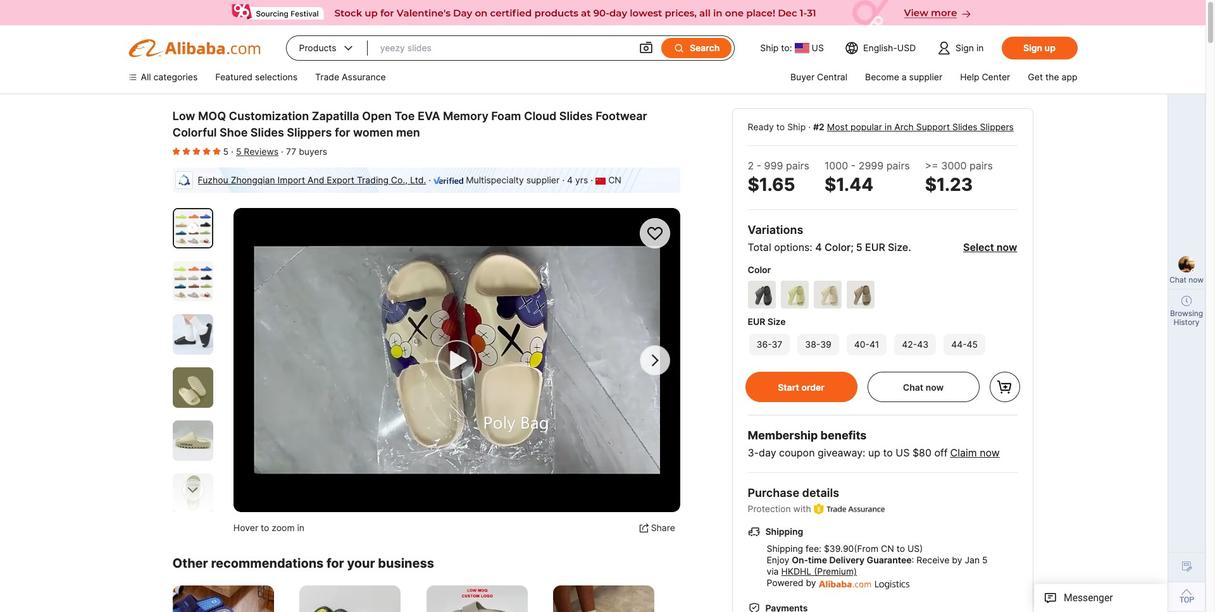 Task type: vqa. For each thing, say whether or not it's contained in the screenshot.
Variations
yes



Task type: describe. For each thing, give the bounding box(es) containing it.
start order button
[[745, 372, 857, 402]]

help center
[[960, 72, 1010, 82]]

variations
[[748, 223, 803, 237]]

arch
[[894, 122, 914, 132]]

selections
[[255, 72, 297, 82]]

.
[[908, 241, 911, 254]]

reviews
[[244, 146, 278, 157]]

export
[[327, 175, 354, 185]]

1 horizontal spatial eur
[[865, 241, 885, 254]]

start order
[[778, 382, 824, 393]]

0 vertical spatial ship
[[760, 42, 779, 53]]

most popular in  arch support slides slippers link
[[827, 122, 1014, 132]]

up inside membership benefits 3-day coupon giveaway: up to us $80 off claim now
[[868, 447, 880, 459]]

recommendations
[[211, 557, 324, 572]]

ready
[[748, 122, 774, 132]]

0 horizontal spatial eur
[[748, 316, 765, 327]]

business
[[378, 557, 434, 572]]

powered by
[[767, 578, 816, 589]]

multispecialty supplier
[[466, 175, 560, 185]]

on-
[[792, 555, 808, 566]]

support
[[916, 122, 950, 132]]

assurance
[[342, 72, 386, 82]]

39
[[820, 339, 831, 350]]

options:
[[774, 241, 812, 254]]

now right select
[[997, 241, 1017, 254]]

3000
[[941, 159, 967, 172]]

via
[[767, 567, 779, 577]]

total options: 4 color ; 5 eur size .
[[748, 241, 911, 254]]

sign for sign up
[[1023, 42, 1042, 53]]

36-
[[757, 339, 772, 350]]

44-
[[951, 339, 967, 350]]

in for hover to zoom in
[[297, 523, 304, 534]]

now down 43
[[926, 382, 944, 393]]

select now link
[[963, 241, 1017, 254]]

all
[[141, 72, 151, 82]]

popular
[[850, 122, 882, 132]]

from
[[857, 544, 878, 555]]

77
[[286, 146, 296, 157]]

1 vertical spatial 4
[[815, 241, 822, 254]]

45
[[967, 339, 978, 350]]

0 vertical spatial cn
[[608, 175, 621, 185]]

featured selections
[[215, 72, 297, 82]]

trading
[[357, 175, 389, 185]]

42-43
[[902, 339, 928, 350]]

browsing
[[1170, 309, 1203, 318]]

categories
[[153, 72, 198, 82]]

us inside membership benefits 3-day coupon giveaway: up to us $80 off claim now
[[896, 447, 910, 459]]

hover to zoom in
[[233, 523, 304, 534]]

colorful
[[172, 126, 217, 139]]

77 buyers
[[286, 146, 327, 157]]

fee:
[[806, 544, 821, 555]]

fuzhou zhongqian import and export trading co., ltd. link
[[198, 175, 426, 185]]

to inside membership benefits 3-day coupon giveaway: up to us $80 off claim now
[[883, 447, 893, 459]]

for inside the low moq customization zapatilla open toe eva memory foam cloud slides footwear colorful shoe slides slippers for women men
[[335, 126, 350, 139]]

)
[[920, 544, 923, 555]]

5 inside : receive by jan 5 via
[[982, 555, 988, 566]]

yrs
[[575, 175, 588, 185]]

$39.90
[[824, 544, 854, 555]]

app
[[1062, 72, 1077, 82]]

1 vertical spatial chat
[[903, 382, 923, 393]]

other
[[172, 557, 208, 572]]

1 vertical spatial supplier
[[526, 175, 560, 185]]

0 horizontal spatial slides
[[250, 126, 284, 139]]

1 vertical spatial ship
[[787, 122, 806, 132]]

to:
[[781, 42, 792, 53]]

receive
[[917, 555, 949, 566]]

sign for sign in
[[956, 42, 974, 53]]

featured
[[215, 72, 253, 82]]

english-usd
[[863, 42, 916, 53]]

37
[[772, 339, 782, 350]]

enjoy
[[767, 555, 789, 566]]

$1.23
[[925, 174, 973, 196]]

co.,
[[391, 175, 408, 185]]

$1.44
[[825, 174, 873, 196]]

- for $1.44
[[851, 159, 856, 172]]

999
[[764, 159, 783, 172]]

in for #2 most popular in  arch support slides slippers
[[885, 122, 892, 132]]

- for $1.65
[[757, 159, 761, 172]]

0 vertical spatial us
[[812, 42, 824, 53]]

memory
[[443, 109, 488, 123]]

36-37
[[757, 339, 782, 350]]

eva
[[418, 109, 440, 123]]

moq
[[198, 109, 226, 123]]

other recommendations for your business
[[172, 557, 434, 572]]

usd
[[897, 42, 916, 53]]

day
[[759, 447, 776, 459]]

1 vertical spatial for
[[327, 557, 344, 572]]

search
[[690, 42, 720, 53]]

men
[[396, 126, 420, 139]]

ship to:
[[760, 42, 792, 53]]

1 horizontal spatial slides
[[559, 109, 593, 123]]

1 horizontal spatial slippers
[[980, 122, 1014, 132]]

zoom
[[272, 523, 295, 534]]

0 vertical spatial up
[[1045, 42, 1055, 53]]

toe
[[395, 109, 415, 123]]

sign in
[[956, 42, 984, 53]]

43
[[917, 339, 928, 350]]

42-
[[902, 339, 917, 350]]

help
[[960, 72, 979, 82]]

pairs inside the >= 3000 pairs $1.23
[[970, 159, 993, 172]]

foam
[[491, 109, 521, 123]]



Task type: locate. For each thing, give the bounding box(es) containing it.
central
[[817, 72, 847, 82]]

0 vertical spatial size
[[888, 241, 908, 254]]

slides right "support"
[[952, 122, 978, 132]]

1 horizontal spatial by
[[952, 555, 962, 566]]

us up buyer central
[[812, 42, 824, 53]]

 search
[[673, 42, 720, 54]]

1 horizontal spatial 4
[[815, 241, 822, 254]]

4 yrs
[[567, 175, 588, 185]]

start
[[778, 382, 799, 393]]

1 sign from the left
[[956, 42, 974, 53]]

zapatilla
[[312, 109, 359, 123]]

pairs right 999
[[786, 159, 809, 172]]

shoe
[[220, 126, 248, 139]]

1 vertical spatial by
[[806, 578, 816, 589]]

fuzhou zhongqian import and export trading co., ltd.
[[198, 175, 426, 185]]

1 horizontal spatial sign
[[1023, 42, 1042, 53]]

slippers up '77 buyers' at the top left of page
[[287, 126, 332, 139]]

supplier left 4 yrs
[[526, 175, 560, 185]]

all categories
[[141, 72, 198, 82]]

and
[[308, 175, 324, 185]]

2 horizontal spatial slides
[[952, 122, 978, 132]]

share
[[651, 523, 675, 534]]

0 horizontal spatial chat
[[903, 382, 923, 393]]

right image
[[645, 351, 664, 370]]

5
[[223, 146, 228, 157], [236, 146, 241, 157], [856, 241, 862, 254], [982, 555, 988, 566]]

1 horizontal spatial color
[[825, 241, 851, 254]]

time
[[808, 555, 827, 566]]

ltd.
[[410, 175, 426, 185]]

1 horizontal spatial size
[[888, 241, 908, 254]]

us left the $80
[[896, 447, 910, 459]]

us up :
[[907, 544, 920, 555]]

chat up browsing
[[1169, 275, 1187, 285]]

to left zoom
[[261, 523, 269, 534]]


[[673, 42, 685, 54]]

36-37 link
[[748, 333, 791, 357]]

1000 - 2999 pairs $1.44
[[825, 159, 910, 196]]

1 vertical spatial eur
[[748, 316, 765, 327]]

0 horizontal spatial pairs
[[786, 159, 809, 172]]

size right ;
[[888, 241, 908, 254]]

history
[[1174, 318, 1199, 327]]

open
[[362, 109, 392, 123]]

buyers
[[299, 146, 327, 157]]

1 vertical spatial color
[[748, 265, 771, 275]]

- right 2
[[757, 159, 761, 172]]


[[341, 42, 355, 54]]

eur right ;
[[865, 241, 885, 254]]

in up help center
[[976, 42, 984, 53]]

1 horizontal spatial chat
[[1169, 275, 1187, 285]]

for down zapatilla
[[335, 126, 350, 139]]

2 horizontal spatial in
[[976, 42, 984, 53]]

now right claim
[[980, 447, 1000, 459]]

chat now button
[[903, 382, 944, 393]]

english-
[[863, 42, 897, 53]]

pairs
[[786, 159, 809, 172], [886, 159, 910, 172], [970, 159, 993, 172]]

chat now down 43
[[903, 382, 944, 393]]

shipping
[[765, 527, 803, 537], [767, 544, 803, 555]]

chat down 42-43 link
[[903, 382, 923, 393]]

customization
[[229, 109, 309, 123]]

purchase
[[748, 487, 799, 500]]

now inside membership benefits 3-day coupon giveaway: up to us $80 off claim now
[[980, 447, 1000, 459]]

now up browsing
[[1189, 275, 1204, 285]]

2 vertical spatial us
[[907, 544, 920, 555]]

1 vertical spatial chat now
[[903, 382, 944, 393]]

supplier right a
[[909, 72, 942, 82]]

pairs inside 2 - 999 pairs $1.65
[[786, 159, 809, 172]]

membership
[[748, 429, 818, 442]]

up
[[1045, 42, 1055, 53], [868, 447, 880, 459]]

get the app
[[1028, 72, 1077, 82]]

footwear
[[596, 109, 647, 123]]

sign up 'help'
[[956, 42, 974, 53]]

for left your on the left of page
[[327, 557, 344, 572]]

1 horizontal spatial in
[[885, 122, 892, 132]]

order
[[801, 382, 824, 393]]

1 horizontal spatial supplier
[[909, 72, 942, 82]]

0 horizontal spatial cn
[[608, 175, 621, 185]]

color right options:
[[825, 241, 851, 254]]

ready to ship
[[748, 122, 806, 132]]

0 horizontal spatial sign
[[956, 42, 974, 53]]

trade assurance
[[315, 72, 386, 82]]

pairs inside 1000 - 2999 pairs $1.44
[[886, 159, 910, 172]]

favorites filling image
[[172, 146, 180, 156], [172, 146, 180, 156], [193, 146, 200, 156], [213, 146, 221, 156]]

coupon
[[779, 447, 815, 459]]

cn up guarantee
[[881, 544, 894, 555]]

slippers inside the low moq customization zapatilla open toe eva memory foam cloud slides footwear colorful shoe slides slippers for women men
[[287, 126, 332, 139]]

shipping for shipping fee: $39.90 ( from cn to us )
[[767, 544, 803, 555]]

to right ready
[[776, 122, 785, 132]]

4 left the yrs
[[567, 175, 573, 185]]

hkdhl
[[781, 567, 811, 577]]

3 pairs from the left
[[970, 159, 993, 172]]

38-39 link
[[796, 333, 840, 357]]

1 vertical spatial cn
[[881, 544, 894, 555]]

2 sign from the left
[[1023, 42, 1042, 53]]

ship left to:
[[760, 42, 779, 53]]

list
[[172, 586, 807, 613]]

0 horizontal spatial ship
[[760, 42, 779, 53]]

to
[[776, 122, 785, 132], [883, 447, 893, 459], [261, 523, 269, 534], [897, 544, 905, 555]]

arrow down image
[[188, 484, 198, 497]]

hover
[[233, 523, 258, 534]]

1 horizontal spatial cn
[[881, 544, 894, 555]]

details
[[802, 487, 839, 500]]

color down total
[[748, 265, 771, 275]]

browsing history
[[1170, 309, 1203, 327]]

0 vertical spatial color
[[825, 241, 851, 254]]

the
[[1045, 72, 1059, 82]]

1 horizontal spatial chat now
[[1169, 275, 1204, 285]]

40-41 link
[[845, 333, 888, 357]]

pairs for $1.65
[[786, 159, 809, 172]]

0 horizontal spatial supplier
[[526, 175, 560, 185]]

play fill image
[[188, 222, 198, 235]]

;
[[851, 241, 854, 254]]

1 horizontal spatial pairs
[[886, 159, 910, 172]]

1 vertical spatial shipping
[[767, 544, 803, 555]]

0 vertical spatial by
[[952, 555, 962, 566]]

0 vertical spatial shipping
[[765, 527, 803, 537]]

shipping down "protection with"
[[765, 527, 803, 537]]

total
[[748, 241, 771, 254]]

- right '1000'
[[851, 159, 856, 172]]

4 right options:
[[815, 241, 822, 254]]

protection
[[748, 504, 791, 514]]

- inside 1000 - 2999 pairs $1.44
[[851, 159, 856, 172]]

0 vertical spatial for
[[335, 126, 350, 139]]

products
[[299, 42, 336, 53]]

0 horizontal spatial in
[[297, 523, 304, 534]]

1 horizontal spatial -
[[851, 159, 856, 172]]

0 horizontal spatial -
[[757, 159, 761, 172]]

42-43 link
[[893, 333, 937, 357]]

1 - from the left
[[757, 159, 761, 172]]

fuzhou
[[198, 175, 228, 185]]

slides down "customization"
[[250, 126, 284, 139]]

delivery
[[829, 555, 865, 566]]

up right the giveaway:
[[868, 447, 880, 459]]

ship left #2
[[787, 122, 806, 132]]

0 vertical spatial eur
[[865, 241, 885, 254]]

become a supplier
[[865, 72, 942, 82]]

sign
[[956, 42, 974, 53], [1023, 42, 1042, 53]]

0 horizontal spatial slippers
[[287, 126, 332, 139]]

shipping fee: $39.90 ( from cn to us )
[[767, 544, 923, 555]]

off
[[934, 447, 948, 459]]

women
[[353, 126, 393, 139]]

buyer central
[[790, 72, 847, 82]]

in
[[976, 42, 984, 53], [885, 122, 892, 132], [297, 523, 304, 534]]

now
[[997, 241, 1017, 254], [1189, 275, 1204, 285], [926, 382, 944, 393], [980, 447, 1000, 459]]

0 vertical spatial supplier
[[909, 72, 942, 82]]

slippers
[[980, 122, 1014, 132], [287, 126, 332, 139]]

1 vertical spatial up
[[868, 447, 880, 459]]

2 vertical spatial in
[[297, 523, 304, 534]]

2 - from the left
[[851, 159, 856, 172]]

favorites filling image
[[183, 146, 190, 156], [183, 146, 190, 156], [193, 146, 200, 156], [203, 146, 210, 156], [203, 146, 210, 156], [213, 146, 221, 156]]

powered
[[767, 578, 803, 589]]

#2
[[813, 122, 824, 132]]

for
[[335, 126, 350, 139], [327, 557, 344, 572]]

low moq customization zapatilla open toe eva memory foam cloud slides footwear colorful shoe slides slippers for women men
[[172, 109, 647, 139]]

eur up 36-
[[748, 316, 765, 327]]

hkdhl (premium)
[[781, 567, 857, 577]]

shipping up enjoy
[[767, 544, 803, 555]]

by left jan
[[952, 555, 962, 566]]

2 - 999 pairs $1.65
[[748, 159, 809, 196]]

1 vertical spatial us
[[896, 447, 910, 459]]

in right zoom
[[297, 523, 304, 534]]

favorite image
[[645, 224, 664, 243]]

ship
[[760, 42, 779, 53], [787, 122, 806, 132]]

pairs for $1.44
[[886, 159, 910, 172]]

company logo image
[[175, 171, 193, 189]]

products 
[[299, 42, 355, 54]]

to up guarantee
[[897, 544, 905, 555]]

0 horizontal spatial 4
[[567, 175, 573, 185]]

2 horizontal spatial pairs
[[970, 159, 993, 172]]

>= 3000 pairs $1.23
[[925, 159, 993, 196]]

2 pairs from the left
[[886, 159, 910, 172]]

chat now up browsing
[[1169, 275, 1204, 285]]

to left the $80
[[883, 447, 893, 459]]

in left arch
[[885, 122, 892, 132]]

0 horizontal spatial chat now
[[903, 382, 944, 393]]

yeezy slides text field
[[380, 37, 626, 59]]

1 horizontal spatial ship
[[787, 122, 806, 132]]

shipping for shipping
[[765, 527, 803, 537]]

size up 37 at the bottom of the page
[[768, 316, 786, 327]]

low
[[172, 109, 195, 123]]

claim
[[950, 447, 977, 459]]

1 pairs from the left
[[786, 159, 809, 172]]

0 horizontal spatial up
[[868, 447, 880, 459]]

sign up
[[1023, 42, 1055, 53]]

slides right cloud
[[559, 109, 593, 123]]

0 horizontal spatial color
[[748, 265, 771, 275]]

benefits
[[820, 429, 867, 442]]

pairs right 3000
[[970, 159, 993, 172]]

1 horizontal spatial up
[[1045, 42, 1055, 53]]

0 horizontal spatial size
[[768, 316, 786, 327]]

cn right the yrs
[[608, 175, 621, 185]]

slippers down the center
[[980, 122, 1014, 132]]

by down the hkdhl (premium)
[[806, 578, 816, 589]]

sign up 'get' on the right top of page
[[1023, 42, 1042, 53]]

1 vertical spatial size
[[768, 316, 786, 327]]

1 vertical spatial in
[[885, 122, 892, 132]]

up up the
[[1045, 42, 1055, 53]]

0 vertical spatial chat
[[1169, 275, 1187, 285]]

0 horizontal spatial by
[[806, 578, 816, 589]]

0 vertical spatial chat now
[[1169, 275, 1204, 285]]

giveaway:
[[818, 447, 865, 459]]

by inside : receive by jan 5 via
[[952, 555, 962, 566]]

- inside 2 - 999 pairs $1.65
[[757, 159, 761, 172]]

0 vertical spatial in
[[976, 42, 984, 53]]

pairs right 2999 in the right top of the page
[[886, 159, 910, 172]]

0 vertical spatial 4
[[567, 175, 573, 185]]



